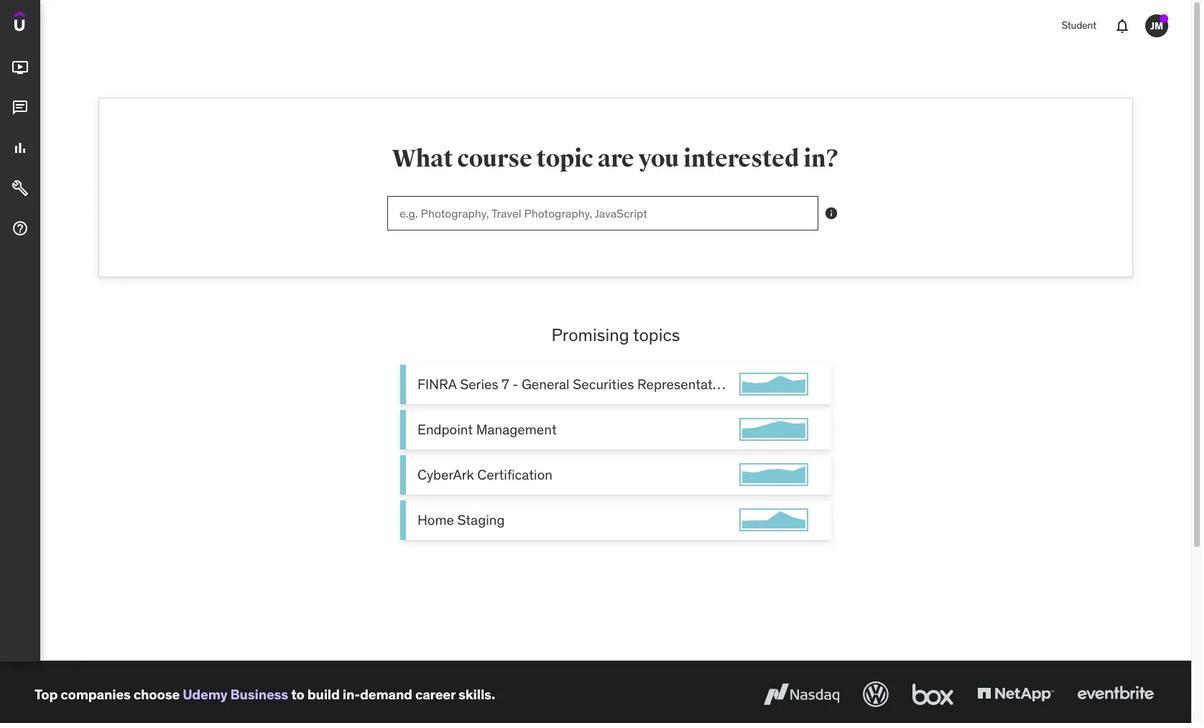 Task type: locate. For each thing, give the bounding box(es) containing it.
interested
[[683, 144, 799, 174]]

cyberark certification
[[417, 466, 553, 483]]

interactive chart image inside home staging link
[[742, 512, 805, 529]]

what course topic are you interested in?
[[392, 144, 840, 174]]

2 vertical spatial medium image
[[11, 180, 29, 197]]

promising
[[551, 324, 629, 346]]

in?
[[804, 144, 840, 174]]

medium image
[[11, 59, 29, 76], [11, 140, 29, 157], [11, 180, 29, 197]]

jm link
[[1140, 9, 1174, 43]]

volkswagen image
[[860, 679, 892, 711]]

business
[[230, 686, 288, 703]]

medium image
[[11, 99, 29, 117], [11, 220, 29, 237]]

interactive chart image
[[742, 376, 805, 393], [742, 421, 805, 438], [742, 466, 805, 484], [742, 512, 805, 529]]

interactive chart image for endpoint management
[[742, 421, 805, 438]]

interactive chart image for home staging
[[742, 512, 805, 529]]

interactive chart image for finra series 7 - general securities representative
[[742, 376, 805, 393]]

udemy business link
[[183, 686, 288, 703]]

home
[[417, 511, 454, 529]]

0 vertical spatial medium image
[[11, 59, 29, 76]]

3 interactive chart image from the top
[[742, 466, 805, 484]]

1 medium image from the top
[[11, 99, 29, 117]]

7
[[502, 376, 509, 393]]

udemy image
[[14, 11, 80, 36]]

1 vertical spatial medium image
[[11, 220, 29, 237]]

1 interactive chart image from the top
[[742, 376, 805, 393]]

1 vertical spatial medium image
[[11, 140, 29, 157]]

career
[[415, 686, 455, 703]]

3 medium image from the top
[[11, 180, 29, 197]]

you
[[638, 144, 679, 174]]

securities
[[573, 376, 634, 393]]

certification
[[477, 466, 553, 483]]

staging
[[457, 511, 505, 529]]

nasdaq image
[[760, 679, 843, 711]]

interactive chart image inside endpoint management link
[[742, 421, 805, 438]]

interactive chart image for cyberark certification
[[742, 466, 805, 484]]

eventbrite image
[[1074, 679, 1157, 711]]

skills.
[[458, 686, 495, 703]]

interactive chart image inside finra series 7 - general securities representative link
[[742, 376, 805, 393]]

promising topics
[[551, 324, 680, 346]]

0 vertical spatial medium image
[[11, 99, 29, 117]]

companies
[[61, 686, 131, 703]]

home staging link
[[400, 501, 831, 540]]

box image
[[909, 679, 957, 711]]

finra series 7 - general securities representative
[[417, 376, 730, 393]]

top
[[34, 686, 58, 703]]

interactive chart image inside cyberark certification link
[[742, 466, 805, 484]]

series
[[460, 376, 498, 393]]

in-
[[343, 686, 360, 703]]

cyberark certification link
[[400, 455, 831, 495]]

finra
[[417, 376, 457, 393]]

4 interactive chart image from the top
[[742, 512, 805, 529]]

2 interactive chart image from the top
[[742, 421, 805, 438]]



Task type: vqa. For each thing, say whether or not it's contained in the screenshot.
VIDEO within the Teach the world online Create an online video course, reach students across the globe, and earn money
no



Task type: describe. For each thing, give the bounding box(es) containing it.
-
[[513, 376, 518, 393]]

topic
[[536, 144, 593, 174]]

demand
[[360, 686, 412, 703]]

you have alerts image
[[1160, 14, 1168, 23]]

2 medium image from the top
[[11, 140, 29, 157]]

build
[[307, 686, 340, 703]]

are
[[597, 144, 634, 174]]

course
[[457, 144, 532, 174]]

top companies choose udemy business to build in-demand career skills.
[[34, 686, 495, 703]]

representative
[[637, 376, 730, 393]]

endpoint management
[[417, 421, 557, 438]]

udemy
[[183, 686, 227, 703]]

jm
[[1150, 19, 1163, 32]]

what
[[392, 144, 453, 174]]

finra series 7 - general securities representative link
[[400, 365, 831, 404]]

home staging
[[417, 511, 505, 529]]

general
[[522, 376, 570, 393]]

endpoint management link
[[400, 410, 831, 450]]

get info image
[[824, 206, 839, 221]]

2 medium image from the top
[[11, 220, 29, 237]]

to
[[291, 686, 304, 703]]

student link
[[1053, 9, 1105, 43]]

endpoint
[[417, 421, 473, 438]]

student
[[1062, 19, 1096, 32]]

1 medium image from the top
[[11, 59, 29, 76]]

choose
[[134, 686, 180, 703]]

netapp image
[[974, 679, 1057, 711]]

topics
[[633, 324, 680, 346]]

e.g. Photography, Travel Photography, JavaScript text field
[[387, 196, 818, 231]]

management
[[476, 421, 557, 438]]

cyberark
[[417, 466, 474, 483]]

notifications image
[[1114, 17, 1131, 34]]



